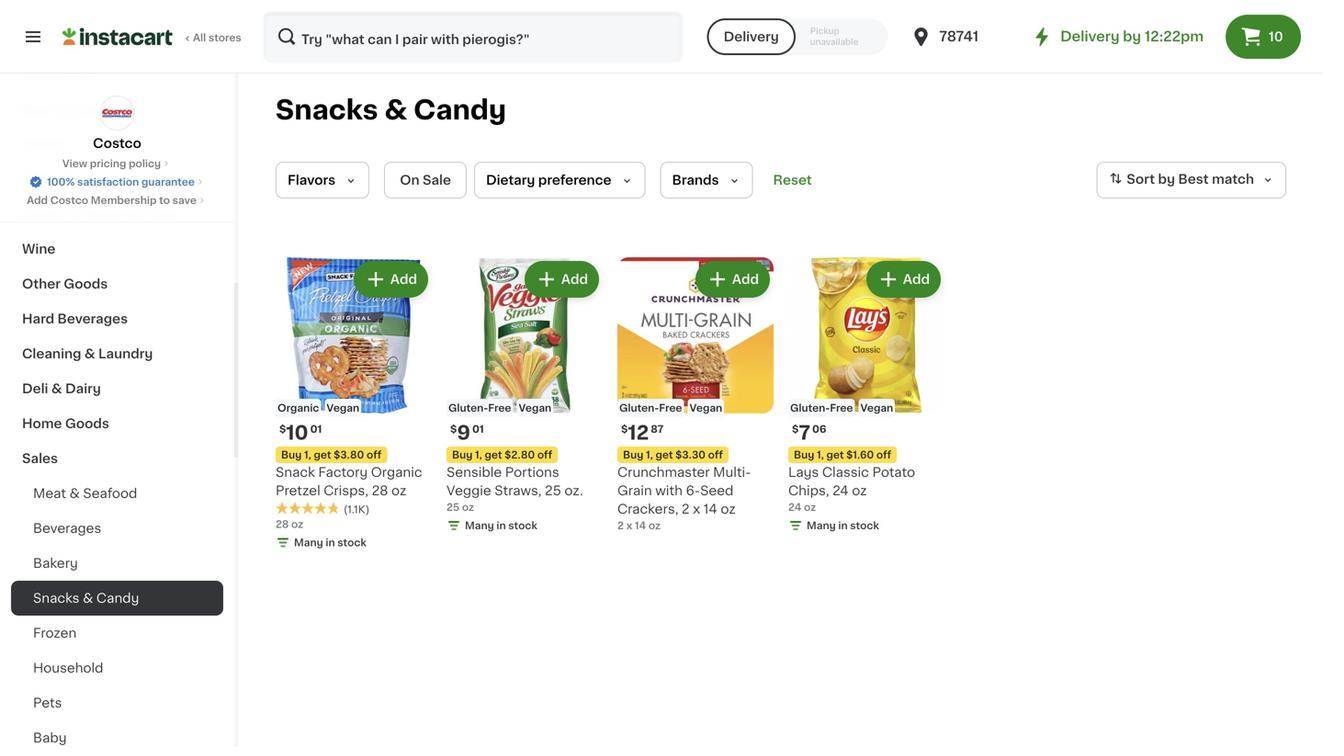 Task type: vqa. For each thing, say whether or not it's contained in the screenshot.
4th $ from the right
yes



Task type: locate. For each thing, give the bounding box(es) containing it.
many down veggie
[[465, 521, 494, 531]]

$3.30
[[676, 450, 706, 460]]

$ for 12
[[621, 424, 628, 434]]

0 vertical spatial 10
[[1269, 30, 1284, 43]]

goods down view
[[64, 173, 108, 186]]

service type group
[[707, 18, 888, 55]]

classic
[[822, 466, 869, 479]]

buy for 12
[[623, 450, 644, 460]]

& right deli
[[51, 382, 62, 395]]

1 vertical spatial 25
[[447, 502, 460, 512]]

in down the "straws,"
[[497, 521, 506, 531]]

many in stock
[[465, 521, 537, 531], [807, 521, 879, 531], [294, 538, 367, 548]]

paper goods
[[22, 173, 108, 186]]

1 horizontal spatial 28
[[372, 484, 388, 497]]

0 horizontal spatial costco
[[50, 195, 88, 205]]

off right $3.80
[[367, 450, 382, 460]]

7
[[799, 423, 811, 442]]

4 buy from the left
[[794, 450, 815, 460]]

0 horizontal spatial gluten-
[[448, 403, 488, 413]]

goods for home goods
[[65, 417, 109, 430]]

2 $ from the left
[[450, 424, 457, 434]]

snacks up "flavors" dropdown button in the left of the page
[[276, 97, 378, 123]]

0 vertical spatial snacks
[[276, 97, 378, 123]]

off up potato
[[877, 450, 892, 460]]

electronics link
[[11, 57, 223, 92]]

2 buy from the left
[[452, 450, 473, 460]]

01 inside $ 9 01
[[472, 424, 484, 434]]

deli
[[22, 382, 48, 395]]

goods up hard beverages
[[64, 278, 108, 290]]

2 down crackers,
[[618, 521, 624, 531]]

28 right crisps,
[[372, 484, 388, 497]]

snacks & candy
[[276, 97, 506, 123], [33, 592, 139, 605]]

0 horizontal spatial candy
[[96, 592, 139, 605]]

2 horizontal spatial stock
[[850, 521, 879, 531]]

product group containing 7
[[788, 257, 945, 537]]

0 horizontal spatial snacks
[[33, 592, 80, 605]]

1 horizontal spatial 10
[[1269, 30, 1284, 43]]

2 horizontal spatial gluten-
[[790, 403, 830, 413]]

1,
[[304, 450, 311, 460], [475, 450, 482, 460], [646, 450, 653, 460], [817, 450, 824, 460]]

straws,
[[495, 484, 542, 497]]

3 $ from the left
[[621, 424, 628, 434]]

sales link
[[11, 441, 223, 476]]

gluten- up 06
[[790, 403, 830, 413]]

organic right factory
[[371, 466, 422, 479]]

buy 1, get $3.30 off
[[623, 450, 723, 460]]

view
[[62, 159, 87, 169]]

1 1, from the left
[[304, 450, 311, 460]]

0 horizontal spatial free
[[488, 403, 511, 413]]

1 horizontal spatial snacks & candy
[[276, 97, 506, 123]]

many down the 28 oz
[[294, 538, 323, 548]]

$ for 10
[[279, 424, 286, 434]]

3 vegan from the left
[[690, 403, 723, 413]]

free for 9
[[488, 403, 511, 413]]

1 horizontal spatial 2
[[682, 503, 690, 516]]

0 horizontal spatial stock
[[338, 538, 367, 548]]

oz down seed
[[721, 503, 736, 516]]

organic up $ 10 01
[[278, 403, 319, 413]]

1, up snack
[[304, 450, 311, 460]]

2 down "6-"
[[682, 503, 690, 516]]

2 free from the left
[[659, 403, 682, 413]]

x down crackers,
[[626, 521, 632, 531]]

1 horizontal spatial in
[[497, 521, 506, 531]]

off up multi- at the right of page
[[708, 450, 723, 460]]

with
[[655, 484, 683, 497]]

get left $3.80
[[314, 450, 331, 460]]

gluten- for 12
[[619, 403, 659, 413]]

$2.80
[[505, 450, 535, 460]]

off up portions
[[537, 450, 552, 460]]

goods
[[64, 173, 108, 186], [64, 278, 108, 290], [65, 417, 109, 430]]

multi-
[[713, 466, 751, 479]]

0 horizontal spatial 24
[[788, 502, 802, 512]]

gluten- up $ 9 01
[[448, 403, 488, 413]]

delivery inside button
[[724, 30, 779, 43]]

0 vertical spatial costco
[[93, 137, 141, 150]]

add
[[27, 195, 48, 205], [390, 273, 417, 286], [561, 273, 588, 286], [732, 273, 759, 286], [903, 273, 930, 286]]

oz down veggie
[[462, 502, 474, 512]]

2 vegan from the left
[[519, 403, 552, 413]]

wine link
[[11, 232, 223, 267]]

1 vertical spatial goods
[[64, 278, 108, 290]]

vegan up $3.80
[[327, 403, 359, 413]]

seed
[[700, 484, 734, 497]]

beer & cider
[[22, 103, 107, 116]]

28 down "pretzel"
[[276, 519, 289, 529]]

1, up lays
[[817, 450, 824, 460]]

1, for 10
[[304, 450, 311, 460]]

off
[[367, 450, 382, 460], [537, 450, 552, 460], [708, 450, 723, 460], [877, 450, 892, 460]]

3 product group from the left
[[618, 257, 774, 533]]

buy down 12
[[623, 450, 644, 460]]

by inside field
[[1158, 173, 1175, 186]]

25 left oz.
[[545, 484, 561, 497]]

many for 9
[[465, 521, 494, 531]]

3 off from the left
[[708, 450, 723, 460]]

2 vertical spatial goods
[[65, 417, 109, 430]]

01 for 9
[[472, 424, 484, 434]]

beverages up cleaning & laundry
[[57, 312, 128, 325]]

candy down bakery link
[[96, 592, 139, 605]]

1 vertical spatial 2
[[618, 521, 624, 531]]

1 horizontal spatial 01
[[472, 424, 484, 434]]

home goods link
[[11, 406, 223, 441]]

cleaning & laundry link
[[11, 336, 223, 371]]

$ left 06
[[792, 424, 799, 434]]

& up frozen link
[[83, 592, 93, 605]]

1 vertical spatial snacks
[[33, 592, 80, 605]]

$ up "sensible"
[[450, 424, 457, 434]]

14 down seed
[[704, 503, 718, 516]]

stock down (1.1k)
[[338, 538, 367, 548]]

many in stock down (1.1k)
[[294, 538, 367, 548]]

4 add button from the left
[[868, 263, 939, 296]]

free up buy 1, get $1.60 off
[[830, 403, 853, 413]]

buy for 7
[[794, 450, 815, 460]]

1 get from the left
[[314, 450, 331, 460]]

vegan up $2.80
[[519, 403, 552, 413]]

2 horizontal spatial many in stock
[[807, 521, 879, 531]]

delivery for delivery
[[724, 30, 779, 43]]

in down lays classic potato chips, 24 oz 24 oz
[[838, 521, 848, 531]]

personal
[[83, 208, 141, 221]]

snacks & candy down bakery
[[33, 592, 139, 605]]

add costco membership to save
[[27, 195, 197, 205]]

1 horizontal spatial free
[[659, 403, 682, 413]]

$ inside $ 10 01
[[279, 424, 286, 434]]

& for cleaning & laundry link
[[84, 347, 95, 360]]

1 free from the left
[[488, 403, 511, 413]]

x down "6-"
[[693, 503, 700, 516]]

many for 7
[[807, 521, 836, 531]]

4 $ from the left
[[792, 424, 799, 434]]

costco up view pricing policy link on the left
[[93, 137, 141, 150]]

off for 9
[[537, 450, 552, 460]]

in for 9
[[497, 521, 506, 531]]

1 horizontal spatial gluten-
[[619, 403, 659, 413]]

1 vertical spatial by
[[1158, 173, 1175, 186]]

stock down lays classic potato chips, 24 oz 24 oz
[[850, 521, 879, 531]]

vegan for 7
[[861, 403, 893, 413]]

many down the chips,
[[807, 521, 836, 531]]

meat
[[33, 487, 66, 500]]

home goods
[[22, 417, 109, 430]]

in down crisps,
[[326, 538, 335, 548]]

pretzel
[[276, 484, 320, 497]]

goods down dairy
[[65, 417, 109, 430]]

on sale button
[[384, 162, 467, 199]]

free
[[488, 403, 511, 413], [659, 403, 682, 413], [830, 403, 853, 413]]

stock
[[508, 521, 537, 531], [850, 521, 879, 531], [338, 538, 367, 548]]

& right meat
[[69, 487, 80, 500]]

oz right crisps,
[[392, 484, 407, 497]]

2 horizontal spatial many
[[807, 521, 836, 531]]

& right beer
[[56, 103, 67, 116]]

1 vertical spatial organic
[[371, 466, 422, 479]]

28 inside snack factory organic pretzel crisps, 28 oz
[[372, 484, 388, 497]]

24
[[833, 484, 849, 497], [788, 502, 802, 512]]

$ inside $ 7 06
[[792, 424, 799, 434]]

hard beverages link
[[11, 301, 223, 336]]

1 vertical spatial 28
[[276, 519, 289, 529]]

1 horizontal spatial by
[[1158, 173, 1175, 186]]

1 vertical spatial snacks & candy
[[33, 592, 139, 605]]

2 horizontal spatial gluten-free vegan
[[790, 403, 893, 413]]

add button for 10
[[355, 263, 426, 296]]

01 down organic vegan in the left bottom of the page
[[310, 424, 322, 434]]

get for 9
[[485, 450, 502, 460]]

0 horizontal spatial 14
[[635, 521, 646, 531]]

1 gluten- from the left
[[448, 403, 488, 413]]

gluten-free vegan for 12
[[619, 403, 723, 413]]

12
[[628, 423, 649, 442]]

0 vertical spatial 14
[[704, 503, 718, 516]]

14 down crackers,
[[635, 521, 646, 531]]

28
[[372, 484, 388, 497], [276, 519, 289, 529]]

on
[[400, 174, 420, 187]]

0 horizontal spatial delivery
[[724, 30, 779, 43]]

get up "sensible"
[[485, 450, 502, 460]]

buy up lays
[[794, 450, 815, 460]]

1 add button from the left
[[355, 263, 426, 296]]

1 horizontal spatial 25
[[545, 484, 561, 497]]

veggie
[[447, 484, 491, 497]]

add button for 9
[[526, 263, 597, 296]]

beverages up bakery
[[33, 522, 101, 535]]

0 horizontal spatial gluten-free vegan
[[448, 403, 552, 413]]

1 vertical spatial costco
[[50, 195, 88, 205]]

gluten-free vegan up $ 9 01
[[448, 403, 552, 413]]

gluten-
[[448, 403, 488, 413], [619, 403, 659, 413], [790, 403, 830, 413]]

2 add button from the left
[[526, 263, 597, 296]]

add for 10
[[390, 273, 417, 286]]

2 off from the left
[[537, 450, 552, 460]]

0 vertical spatial organic
[[278, 403, 319, 413]]

0 vertical spatial 28
[[372, 484, 388, 497]]

organic
[[278, 403, 319, 413], [371, 466, 422, 479]]

4 get from the left
[[827, 450, 844, 460]]

1 $ from the left
[[279, 424, 286, 434]]

0 vertical spatial candy
[[414, 97, 506, 123]]

snacks down bakery
[[33, 592, 80, 605]]

1 vertical spatial 10
[[286, 423, 308, 442]]

candy up sale
[[414, 97, 506, 123]]

vegan up $3.30 on the bottom right
[[690, 403, 723, 413]]

gluten-free vegan up 06
[[790, 403, 893, 413]]

(1.1k)
[[344, 505, 370, 515]]

1 horizontal spatial many in stock
[[465, 521, 537, 531]]

off for 7
[[877, 450, 892, 460]]

0 horizontal spatial 01
[[310, 424, 322, 434]]

free up 87
[[659, 403, 682, 413]]

1 01 from the left
[[310, 424, 322, 434]]

stock down the "straws,"
[[508, 521, 537, 531]]

0 horizontal spatial snacks & candy
[[33, 592, 139, 605]]

4 product group from the left
[[788, 257, 945, 537]]

free up buy 1, get $2.80 off
[[488, 403, 511, 413]]

snacks & candy up on
[[276, 97, 506, 123]]

1 product group from the left
[[276, 257, 432, 554]]

sort
[[1127, 173, 1155, 186]]

3 gluten- from the left
[[790, 403, 830, 413]]

get up crunchmaster
[[656, 450, 673, 460]]

0 vertical spatial 24
[[833, 484, 849, 497]]

1 vertical spatial 14
[[635, 521, 646, 531]]

2 gluten-free vegan from the left
[[619, 403, 723, 413]]

1 horizontal spatial gluten-free vegan
[[619, 403, 723, 413]]

4 vegan from the left
[[861, 403, 893, 413]]

3 free from the left
[[830, 403, 853, 413]]

by right sort
[[1158, 173, 1175, 186]]

1 horizontal spatial organic
[[371, 466, 422, 479]]

gluten- for 7
[[790, 403, 830, 413]]

by left 12:22pm
[[1123, 30, 1141, 43]]

0 horizontal spatial 2
[[618, 521, 624, 531]]

snacks
[[276, 97, 378, 123], [33, 592, 80, 605]]

0 vertical spatial by
[[1123, 30, 1141, 43]]

$ inside $ 12 87
[[621, 424, 628, 434]]

3 get from the left
[[656, 450, 673, 460]]

1, up crunchmaster
[[646, 450, 653, 460]]

pets link
[[11, 686, 223, 720]]

25
[[545, 484, 561, 497], [447, 502, 460, 512]]

3 gluten-free vegan from the left
[[790, 403, 893, 413]]

0 vertical spatial goods
[[64, 173, 108, 186]]

many in stock down lays classic potato chips, 24 oz 24 oz
[[807, 521, 879, 531]]

organic vegan
[[278, 403, 359, 413]]

buy up snack
[[281, 450, 302, 460]]

oz down classic
[[852, 484, 867, 497]]

1 horizontal spatial delivery
[[1061, 30, 1120, 43]]

2 01 from the left
[[472, 424, 484, 434]]

$ 9 01
[[450, 423, 484, 442]]

0 horizontal spatial 10
[[286, 423, 308, 442]]

25 down veggie
[[447, 502, 460, 512]]

4 off from the left
[[877, 450, 892, 460]]

get for 10
[[314, 450, 331, 460]]

buy
[[281, 450, 302, 460], [452, 450, 473, 460], [623, 450, 644, 460], [794, 450, 815, 460]]

$ inside $ 9 01
[[450, 424, 457, 434]]

2 gluten- from the left
[[619, 403, 659, 413]]

crunchmaster
[[618, 466, 710, 479]]

free for 12
[[659, 403, 682, 413]]

delivery by 12:22pm
[[1061, 30, 1204, 43]]

3 buy from the left
[[623, 450, 644, 460]]

gluten- up 12
[[619, 403, 659, 413]]

&
[[384, 97, 407, 123], [56, 103, 67, 116], [69, 208, 80, 221], [84, 347, 95, 360], [51, 382, 62, 395], [69, 487, 80, 500], [83, 592, 93, 605]]

1 buy from the left
[[281, 450, 302, 460]]

buy up "sensible"
[[452, 450, 473, 460]]

01 inside $ 10 01
[[310, 424, 322, 434]]

off for 12
[[708, 450, 723, 460]]

membership
[[91, 195, 157, 205]]

& up dairy
[[84, 347, 95, 360]]

gluten- for 9
[[448, 403, 488, 413]]

$ down organic vegan in the left bottom of the page
[[279, 424, 286, 434]]

0 horizontal spatial many
[[294, 538, 323, 548]]

1 horizontal spatial many
[[465, 521, 494, 531]]

0 horizontal spatial by
[[1123, 30, 1141, 43]]

cider
[[70, 103, 107, 116]]

1 horizontal spatial candy
[[414, 97, 506, 123]]

$ left 87
[[621, 424, 628, 434]]

1 vertical spatial 24
[[788, 502, 802, 512]]

14
[[704, 503, 718, 516], [635, 521, 646, 531]]

2 1, from the left
[[475, 450, 482, 460]]

01 right 9 on the left of the page
[[472, 424, 484, 434]]

24 down classic
[[833, 484, 849, 497]]

2 product group from the left
[[447, 257, 603, 537]]

vegan up $1.60
[[861, 403, 893, 413]]

cleaning
[[22, 347, 81, 360]]

3 add button from the left
[[697, 263, 768, 296]]

stock for 9
[[508, 521, 537, 531]]

1 horizontal spatial snacks
[[276, 97, 378, 123]]

many in stock down the "straws,"
[[465, 521, 537, 531]]

1, up "sensible"
[[475, 450, 482, 460]]

product group containing 12
[[618, 257, 774, 533]]

2 horizontal spatial free
[[830, 403, 853, 413]]

87
[[651, 424, 664, 434]]

3 1, from the left
[[646, 450, 653, 460]]

paper goods link
[[11, 162, 223, 197]]

goods for paper goods
[[64, 173, 108, 186]]

all
[[193, 33, 206, 43]]

None search field
[[263, 11, 683, 62]]

meat & seafood link
[[11, 476, 223, 511]]

1 horizontal spatial stock
[[508, 521, 537, 531]]

oz down "pretzel"
[[291, 519, 303, 529]]

get up classic
[[827, 450, 844, 460]]

2 get from the left
[[485, 450, 502, 460]]

$ for 9
[[450, 424, 457, 434]]

24 down the chips,
[[788, 502, 802, 512]]

1 horizontal spatial x
[[693, 503, 700, 516]]

by for sort
[[1158, 173, 1175, 186]]

& right health
[[69, 208, 80, 221]]

health
[[22, 208, 66, 221]]

4 1, from the left
[[817, 450, 824, 460]]

1 gluten-free vegan from the left
[[448, 403, 552, 413]]

costco down 100%
[[50, 195, 88, 205]]

organic inside snack factory organic pretzel crisps, 28 oz
[[371, 466, 422, 479]]

1 off from the left
[[367, 450, 382, 460]]

gluten-free vegan up 87
[[619, 403, 723, 413]]

sales
[[22, 452, 58, 465]]

bakery
[[33, 557, 78, 570]]

add for 7
[[903, 273, 930, 286]]

0 horizontal spatial x
[[626, 521, 632, 531]]

01
[[310, 424, 322, 434], [472, 424, 484, 434]]

2 horizontal spatial in
[[838, 521, 848, 531]]

10 inside 10 button
[[1269, 30, 1284, 43]]

product group
[[276, 257, 432, 554], [447, 257, 603, 537], [618, 257, 774, 533], [788, 257, 945, 537]]



Task type: describe. For each thing, give the bounding box(es) containing it.
1, for 7
[[817, 450, 824, 460]]

buy 1, get $3.80 off
[[281, 450, 382, 460]]

chips,
[[788, 484, 829, 497]]

on sale
[[400, 174, 451, 187]]

oz down crackers,
[[649, 521, 661, 531]]

$ 12 87
[[621, 423, 664, 442]]

add costco membership to save link
[[27, 193, 208, 208]]

cleaning & laundry
[[22, 347, 153, 360]]

oz inside snack factory organic pretzel crisps, 28 oz
[[392, 484, 407, 497]]

goods for other goods
[[64, 278, 108, 290]]

paper
[[22, 173, 61, 186]]

health & personal care link
[[11, 197, 223, 232]]

1 vertical spatial beverages
[[33, 522, 101, 535]]

1 vertical spatial candy
[[96, 592, 139, 605]]

28 oz
[[276, 519, 303, 529]]

$1.60
[[847, 450, 874, 460]]

gluten-free vegan for 7
[[790, 403, 893, 413]]

get for 7
[[827, 450, 844, 460]]

& for health & personal care link on the top left of page
[[69, 208, 80, 221]]

view pricing policy
[[62, 159, 161, 169]]

baby
[[33, 732, 67, 744]]

stores
[[209, 33, 241, 43]]

beer
[[22, 103, 53, 116]]

deli & dairy
[[22, 382, 101, 395]]

pricing
[[90, 159, 126, 169]]

get for 12
[[656, 450, 673, 460]]

lays
[[788, 466, 819, 479]]

instacart logo image
[[62, 26, 173, 48]]

laundry
[[98, 347, 153, 360]]

match
[[1212, 173, 1254, 186]]

delivery for delivery by 12:22pm
[[1061, 30, 1120, 43]]

add for 12
[[732, 273, 759, 286]]

10 inside the product group
[[286, 423, 308, 442]]

flavors button
[[276, 162, 370, 199]]

sensible
[[447, 466, 502, 479]]

free for 7
[[830, 403, 853, 413]]

oz.
[[565, 484, 583, 497]]

off for 10
[[367, 450, 382, 460]]

vegan for 9
[[519, 403, 552, 413]]

sort by
[[1127, 173, 1175, 186]]

crackers,
[[618, 503, 679, 516]]

1 horizontal spatial 14
[[704, 503, 718, 516]]

1 horizontal spatial costco
[[93, 137, 141, 150]]

& for 'beer & cider' link
[[56, 103, 67, 116]]

0 horizontal spatial in
[[326, 538, 335, 548]]

best match
[[1178, 173, 1254, 186]]

deli & dairy link
[[11, 371, 223, 406]]

reset button
[[768, 162, 818, 199]]

factory
[[318, 466, 368, 479]]

1 horizontal spatial 24
[[833, 484, 849, 497]]

6-
[[686, 484, 700, 497]]

0 vertical spatial 2
[[682, 503, 690, 516]]

beer & cider link
[[11, 92, 223, 127]]

9
[[457, 423, 470, 442]]

Search field
[[265, 13, 682, 61]]

snack factory organic pretzel crisps, 28 oz
[[276, 466, 422, 497]]

snacks inside snacks & candy link
[[33, 592, 80, 605]]

other goods
[[22, 278, 108, 290]]

& for 'deli & dairy' link
[[51, 382, 62, 395]]

brands
[[672, 174, 719, 187]]

0 vertical spatial beverages
[[57, 312, 128, 325]]

1 vertical spatial x
[[626, 521, 632, 531]]

gluten-free vegan for 9
[[448, 403, 552, 413]]

0 horizontal spatial many in stock
[[294, 538, 367, 548]]

costco logo image
[[100, 96, 135, 130]]

best
[[1178, 173, 1209, 186]]

preference
[[538, 174, 612, 187]]

by for delivery
[[1123, 30, 1141, 43]]

100%
[[47, 177, 75, 187]]

many in stock for 9
[[465, 521, 537, 531]]

0 vertical spatial 25
[[545, 484, 561, 497]]

all stores
[[193, 33, 241, 43]]

1, for 9
[[475, 450, 482, 460]]

costco link
[[93, 96, 141, 153]]

add button for 12
[[697, 263, 768, 296]]

add button for 7
[[868, 263, 939, 296]]

& up on
[[384, 97, 407, 123]]

portions
[[505, 466, 559, 479]]

oz inside sensible portions veggie straws, 25 oz. 25 oz
[[462, 502, 474, 512]]

to
[[159, 195, 170, 205]]

12:22pm
[[1145, 30, 1204, 43]]

liquor
[[22, 138, 64, 151]]

crunchmaster multi- grain with 6-seed crackers, 2 x 14 oz 2 x 14 oz
[[618, 466, 751, 531]]

hard beverages
[[22, 312, 128, 325]]

$ for 7
[[792, 424, 799, 434]]

100% satisfaction guarantee button
[[29, 171, 206, 189]]

stock for 7
[[850, 521, 879, 531]]

product group containing 9
[[447, 257, 603, 537]]

1 vegan from the left
[[327, 403, 359, 413]]

01 for 10
[[310, 424, 322, 434]]

oz down the chips,
[[804, 502, 816, 512]]

0 horizontal spatial organic
[[278, 403, 319, 413]]

reset
[[773, 174, 812, 187]]

1, for 12
[[646, 450, 653, 460]]

beverages link
[[11, 511, 223, 546]]

0 vertical spatial snacks & candy
[[276, 97, 506, 123]]

lays classic potato chips, 24 oz 24 oz
[[788, 466, 915, 512]]

0 vertical spatial x
[[693, 503, 700, 516]]

10 button
[[1226, 15, 1301, 59]]

0 horizontal spatial 25
[[447, 502, 460, 512]]

vegan for 12
[[690, 403, 723, 413]]

home
[[22, 417, 62, 430]]

in for 7
[[838, 521, 848, 531]]

potato
[[873, 466, 915, 479]]

guarantee
[[141, 177, 195, 187]]

& for meat & seafood link
[[69, 487, 80, 500]]

0 horizontal spatial 28
[[276, 519, 289, 529]]

100% satisfaction guarantee
[[47, 177, 195, 187]]

hard
[[22, 312, 54, 325]]

delivery by 12:22pm link
[[1031, 26, 1204, 48]]

dietary preference button
[[474, 162, 646, 199]]

buy for 10
[[281, 450, 302, 460]]

buy 1, get $1.60 off
[[794, 450, 892, 460]]

frozen
[[33, 627, 76, 640]]

sale
[[423, 174, 451, 187]]

many in stock for 7
[[807, 521, 879, 531]]

care
[[144, 208, 176, 221]]

78741
[[939, 30, 979, 43]]

policy
[[129, 159, 161, 169]]

buy 1, get $2.80 off
[[452, 450, 552, 460]]

buy for 9
[[452, 450, 473, 460]]

dietary preference
[[486, 174, 612, 187]]

crisps,
[[324, 484, 369, 497]]

frozen link
[[11, 616, 223, 651]]

add for 9
[[561, 273, 588, 286]]

wine
[[22, 243, 55, 255]]

product group containing 10
[[276, 257, 432, 554]]

dairy
[[65, 382, 101, 395]]

flavors
[[288, 174, 336, 187]]

Best match Sort by field
[[1097, 162, 1287, 199]]

& for snacks & candy link
[[83, 592, 93, 605]]

all stores link
[[62, 11, 243, 62]]

grain
[[618, 484, 652, 497]]

snacks & candy link
[[11, 581, 223, 616]]

$3.80
[[334, 450, 364, 460]]

liquor link
[[11, 127, 223, 162]]



